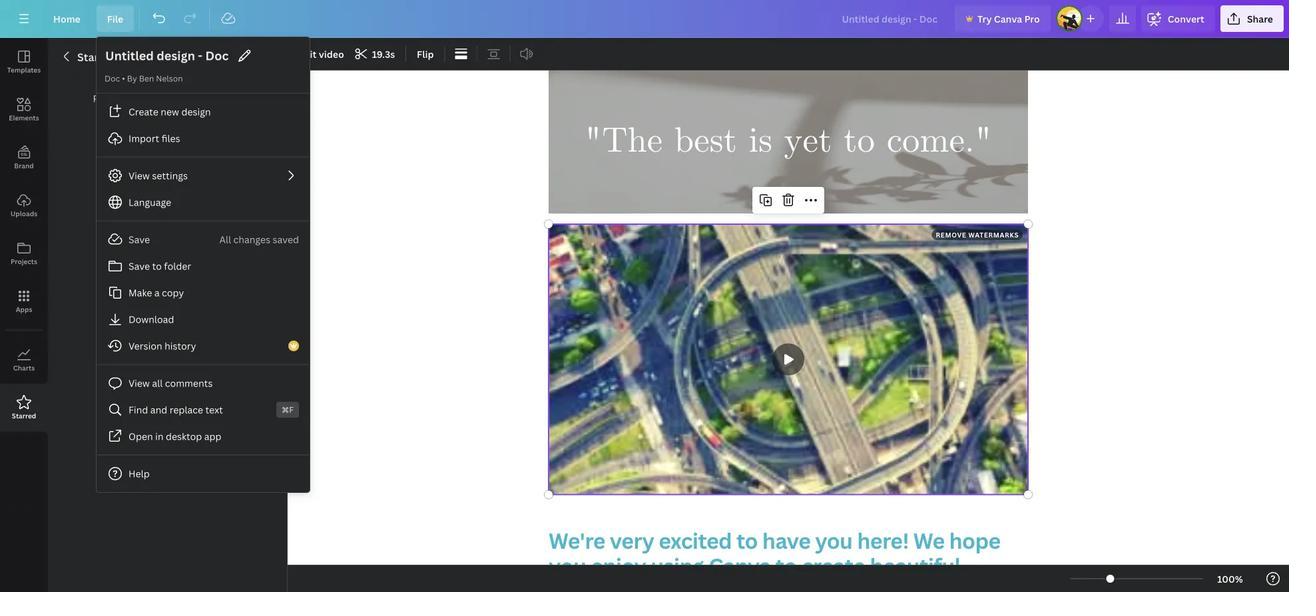 Task type: describe. For each thing, give the bounding box(es) containing it.
canva inside try canva pro button
[[994, 12, 1023, 25]]

uploads
[[11, 209, 37, 218]]

save for save
[[129, 233, 150, 246]]

a
[[154, 287, 160, 299]]

language button
[[97, 189, 310, 216]]

yet
[[784, 119, 832, 165]]

copy
[[162, 287, 184, 299]]

Design title text field
[[832, 5, 950, 32]]

settings
[[152, 170, 188, 182]]

open in desktop app
[[129, 431, 222, 443]]

hide image
[[287, 283, 296, 347]]

19.3s button
[[351, 43, 400, 65]]

import
[[129, 132, 159, 145]]

charts button
[[0, 336, 48, 384]]

all
[[220, 233, 231, 246]]

to inside button
[[152, 260, 162, 273]]

100% button
[[1209, 569, 1252, 590]]

comments
[[165, 377, 213, 390]]

you for you
[[549, 552, 586, 581]]

100%
[[1218, 573, 1244, 586]]

here!
[[857, 526, 909, 555]]

language
[[129, 196, 171, 209]]

projects
[[11, 257, 37, 266]]

flip
[[417, 48, 434, 60]]

remove watermarks button
[[932, 230, 1023, 240]]

best
[[675, 119, 737, 165]]

hope
[[950, 526, 1001, 555]]

download
[[129, 313, 174, 326]]

appear
[[139, 107, 171, 120]]

will
[[227, 92, 242, 105]]

open
[[129, 431, 153, 443]]

share
[[1248, 12, 1274, 25]]

by
[[127, 73, 137, 84]]

all
[[152, 377, 163, 390]]

like
[[209, 92, 225, 105]]

help button
[[97, 461, 310, 488]]

full
[[161, 78, 176, 90]]

we're very excited to have you here! we hope you enjoy using canva to create beautiful documents.
[[549, 526, 1005, 593]]

1 vertical spatial and
[[150, 404, 167, 417]]

import files button
[[97, 125, 310, 152]]

create
[[129, 106, 158, 118]]

Design title text field
[[105, 45, 231, 67]]

create
[[802, 552, 865, 581]]

file
[[107, 12, 123, 25]]

file button
[[96, 5, 134, 32]]

edit video button
[[293, 43, 349, 65]]

share button
[[1221, 5, 1284, 32]]

create new design
[[129, 106, 211, 118]]

version
[[129, 340, 162, 353]]

view for view all comments
[[129, 377, 150, 390]]

elements inside this folder is full of potential. photos and elements you like will appear here.
[[146, 92, 188, 105]]

folder inside this folder is full of potential. photos and elements you like will appear here.
[[122, 78, 149, 90]]

find and replace text
[[129, 404, 223, 417]]

pro
[[1025, 12, 1040, 25]]

projects button
[[0, 230, 48, 278]]

elements inside button
[[9, 113, 39, 122]]

"the best is yet to come."
[[585, 119, 993, 165]]

open in desktop app button
[[97, 424, 310, 450]]

view settings
[[129, 170, 188, 182]]

charts
[[13, 364, 35, 373]]

beautiful
[[870, 552, 961, 581]]

create new design button
[[97, 99, 310, 125]]

remove
[[936, 230, 967, 239]]

come."
[[887, 119, 993, 165]]

potential.
[[190, 78, 233, 90]]

text
[[206, 404, 223, 417]]

home
[[53, 12, 80, 25]]

we're
[[549, 526, 605, 555]]

and inside this folder is full of potential. photos and elements you like will appear here.
[[127, 92, 144, 105]]



Task type: vqa. For each thing, say whether or not it's contained in the screenshot.
Charts button
yes



Task type: locate. For each thing, give the bounding box(es) containing it.
brand
[[14, 161, 34, 170]]

try canva pro button
[[955, 5, 1051, 32]]

download button
[[97, 306, 310, 333]]

view all comments button
[[97, 370, 310, 397]]

by ben nelson
[[127, 73, 183, 84]]

apps button
[[0, 278, 48, 326]]

view settings button
[[97, 163, 310, 189]]

starred up doc
[[77, 50, 116, 64]]

to up the a
[[152, 260, 162, 273]]

0 horizontal spatial canva
[[709, 552, 771, 581]]

home link
[[43, 5, 91, 32]]

of
[[178, 78, 188, 90]]

1 horizontal spatial folder
[[164, 260, 191, 273]]

import files
[[129, 132, 180, 145]]

we
[[914, 526, 945, 555]]

try
[[978, 12, 992, 25]]

brand button
[[0, 134, 48, 182]]

is left full
[[152, 78, 159, 90]]

canva right try
[[994, 12, 1023, 25]]

folder
[[122, 78, 149, 90], [164, 260, 191, 273]]

0 horizontal spatial is
[[152, 78, 159, 90]]

elements up create new design
[[146, 92, 188, 105]]

starred inside button
[[12, 412, 36, 421]]

0 vertical spatial and
[[127, 92, 144, 105]]

⌘f
[[282, 405, 294, 416]]

view
[[129, 170, 150, 182], [129, 377, 150, 390]]

very
[[610, 526, 654, 555]]

enjoy
[[591, 552, 646, 581]]

"the
[[585, 119, 663, 165]]

remove watermarks
[[936, 230, 1019, 239]]

documents.
[[549, 578, 668, 593]]

save to folder
[[129, 260, 191, 273]]

photos
[[93, 92, 125, 105]]

using
[[651, 552, 704, 581]]

0 vertical spatial save
[[129, 233, 150, 246]]

you up design
[[190, 92, 207, 105]]

0 vertical spatial folder
[[122, 78, 149, 90]]

0 horizontal spatial you
[[190, 92, 207, 105]]

view up language
[[129, 170, 150, 182]]

templates
[[7, 65, 41, 74]]

flip button
[[412, 43, 439, 65]]

1 horizontal spatial and
[[150, 404, 167, 417]]

is left yet
[[749, 119, 773, 165]]

save up save to folder
[[129, 233, 150, 246]]

1 vertical spatial canva
[[709, 552, 771, 581]]

excited
[[659, 526, 732, 555]]

to left create on the right of the page
[[776, 552, 797, 581]]

view inside button
[[129, 377, 150, 390]]

0 vertical spatial canva
[[994, 12, 1023, 25]]

edit video
[[298, 48, 344, 60]]

doc
[[105, 73, 120, 84]]

starred down charts
[[12, 412, 36, 421]]

canva right using
[[709, 552, 771, 581]]

you for potential.
[[190, 92, 207, 105]]

you inside this folder is full of potential. photos and elements you like will appear here.
[[190, 92, 207, 105]]

1 horizontal spatial elements
[[146, 92, 188, 105]]

starred
[[77, 50, 116, 64], [12, 412, 36, 421]]

to left have
[[737, 526, 758, 555]]

1 horizontal spatial you
[[549, 552, 586, 581]]

0 vertical spatial view
[[129, 170, 150, 182]]

2 save from the top
[[129, 260, 150, 273]]

save to folder button
[[97, 253, 310, 280]]

canva inside we're very excited to have you here! we hope you enjoy using canva to create beautiful documents.
[[709, 552, 771, 581]]

make a copy
[[129, 287, 184, 299]]

folder up copy
[[164, 260, 191, 273]]

view inside dropdown button
[[129, 170, 150, 182]]

is inside this folder is full of potential. photos and elements you like will appear here.
[[152, 78, 159, 90]]

0 horizontal spatial folder
[[122, 78, 149, 90]]

2 horizontal spatial you
[[815, 526, 853, 555]]

video
[[319, 48, 344, 60]]

desktop
[[166, 431, 202, 443]]

uploads button
[[0, 182, 48, 230]]

1 vertical spatial is
[[749, 119, 773, 165]]

folder right doc
[[122, 78, 149, 90]]

convert
[[1168, 12, 1205, 25]]

view for view settings
[[129, 170, 150, 182]]

save for save to folder
[[129, 260, 150, 273]]

to right yet
[[844, 119, 875, 165]]

help
[[129, 468, 150, 481]]

view all comments
[[129, 377, 213, 390]]

history
[[165, 340, 196, 353]]

here.
[[173, 107, 196, 120]]

new
[[161, 106, 179, 118]]

1 view from the top
[[129, 170, 150, 182]]

you left enjoy
[[549, 552, 586, 581]]

you
[[190, 92, 207, 105], [815, 526, 853, 555], [549, 552, 586, 581]]

1 horizontal spatial canva
[[994, 12, 1023, 25]]

templates button
[[0, 38, 48, 86]]

watermarks
[[969, 230, 1019, 239]]

app
[[204, 431, 222, 443]]

ben
[[139, 73, 154, 84]]

canva
[[994, 12, 1023, 25], [709, 552, 771, 581]]

nelson
[[156, 73, 183, 84]]

save up make
[[129, 260, 150, 273]]

and
[[127, 92, 144, 105], [150, 404, 167, 417]]

version history button
[[97, 333, 310, 360]]

saved
[[273, 233, 299, 246]]

is for best
[[749, 119, 773, 165]]

folder inside button
[[164, 260, 191, 273]]

elements button
[[0, 86, 48, 134]]

0 vertical spatial starred
[[77, 50, 116, 64]]

side panel tab list
[[0, 38, 48, 432]]

all changes saved
[[220, 233, 299, 246]]

and up the create
[[127, 92, 144, 105]]

view left the "all"
[[129, 377, 150, 390]]

and right find at the left
[[150, 404, 167, 417]]

is for folder
[[152, 78, 159, 90]]

in
[[155, 431, 164, 443]]

edit
[[298, 48, 317, 60]]

2 view from the top
[[129, 377, 150, 390]]

elements up brand button
[[9, 113, 39, 122]]

1 horizontal spatial is
[[749, 119, 773, 165]]

1 vertical spatial starred
[[12, 412, 36, 421]]

1 vertical spatial elements
[[9, 113, 39, 122]]

1 vertical spatial view
[[129, 377, 150, 390]]

1 vertical spatial folder
[[164, 260, 191, 273]]

design
[[181, 106, 211, 118]]

apps
[[16, 305, 32, 314]]

try canva pro
[[978, 12, 1040, 25]]

save inside button
[[129, 260, 150, 273]]

1 horizontal spatial starred
[[77, 50, 116, 64]]

0 vertical spatial is
[[152, 78, 159, 90]]

0 horizontal spatial and
[[127, 92, 144, 105]]

this
[[102, 78, 120, 90]]

main menu bar
[[0, 0, 1290, 38]]

files
[[162, 132, 180, 145]]

0 vertical spatial elements
[[146, 92, 188, 105]]

convert button
[[1142, 5, 1216, 32]]

you right have
[[815, 526, 853, 555]]

1 save from the top
[[129, 233, 150, 246]]

1 vertical spatial save
[[129, 260, 150, 273]]

have
[[763, 526, 811, 555]]

0 horizontal spatial elements
[[9, 113, 39, 122]]

0 horizontal spatial starred
[[12, 412, 36, 421]]



